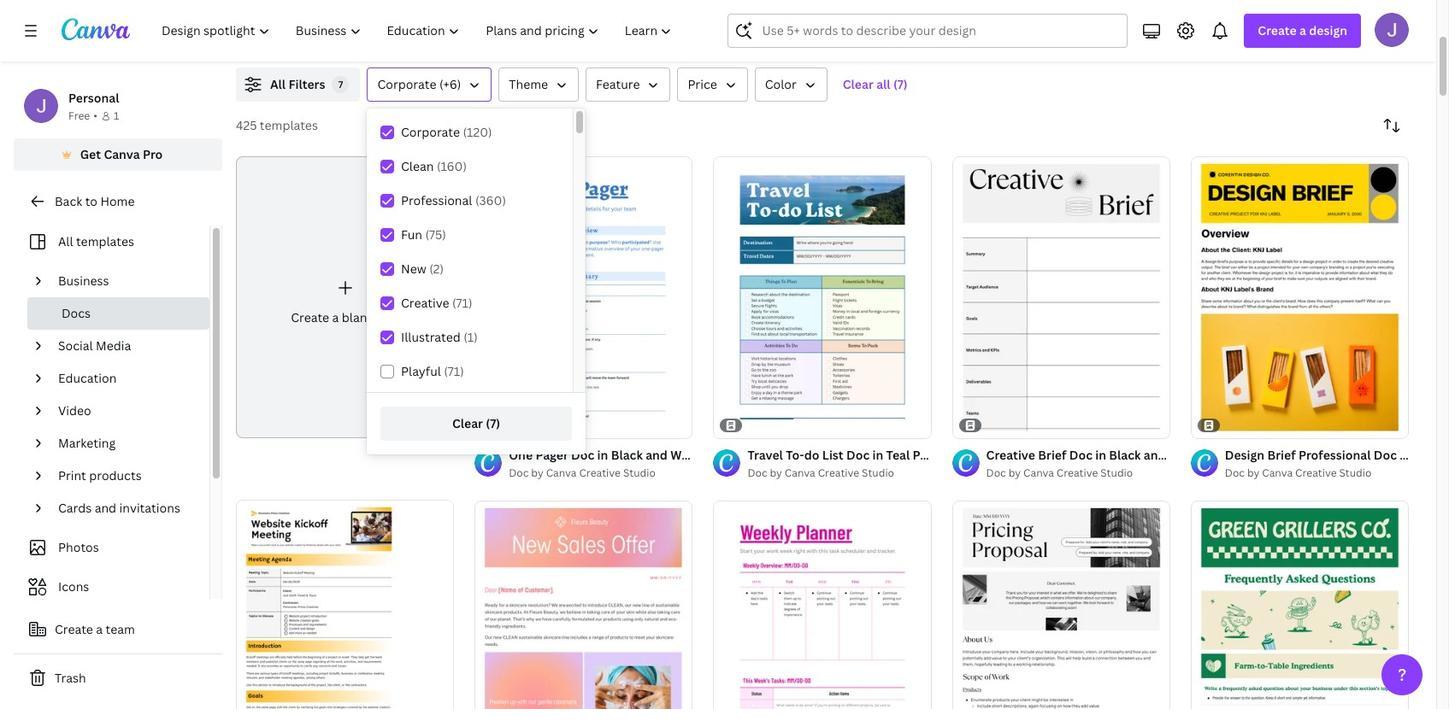 Task type: locate. For each thing, give the bounding box(es) containing it.
4 studio from the left
[[1340, 466, 1372, 481]]

photos
[[58, 540, 99, 556]]

feature button
[[586, 68, 671, 102]]

and right black
[[1144, 447, 1166, 464]]

1 horizontal spatial templates
[[260, 117, 318, 133]]

2 horizontal spatial create
[[1258, 22, 1297, 38]]

canva for one pager doc in black and white blue light blue classic professional style image
[[546, 466, 577, 481]]

1 doc by canva creative studio from the left
[[509, 466, 656, 481]]

clear all (7)
[[843, 76, 908, 92]]

4 doc by canva creative studio link from the left
[[1225, 465, 1409, 482]]

travel to-do list doc in teal pastel green pastel purple vibrant professional style image
[[714, 156, 932, 439]]

playful (71)
[[401, 363, 464, 380]]

new
[[401, 261, 426, 277]]

a inside dropdown button
[[1300, 22, 1307, 38]]

0 vertical spatial corporate
[[378, 76, 437, 92]]

by
[[531, 466, 544, 481], [770, 466, 782, 481], [1009, 466, 1021, 481], [1248, 466, 1260, 481]]

None search field
[[728, 14, 1128, 48]]

0 vertical spatial (71)
[[452, 295, 472, 311]]

blank
[[342, 310, 373, 326]]

a
[[1300, 22, 1307, 38], [332, 310, 339, 326], [96, 622, 103, 638]]

1 vertical spatial corporate
[[401, 124, 460, 140]]

pricing proposal professional doc in white black grey sleek monochrome style image
[[952, 501, 1171, 710]]

personal
[[68, 90, 119, 106]]

0 vertical spatial all
[[270, 76, 286, 92]]

create for create a design
[[1258, 22, 1297, 38]]

doc by canva creative studio link
[[509, 465, 693, 482], [748, 465, 932, 482], [987, 465, 1171, 482], [1225, 465, 1409, 482]]

1 vertical spatial templates
[[76, 233, 134, 250]]

clear inside 'clear all (7)' button
[[843, 76, 874, 92]]

illustrated
[[401, 329, 461, 345]]

templates
[[260, 117, 318, 133], [76, 233, 134, 250]]

filters
[[289, 76, 325, 92]]

corporate for corporate (120)
[[401, 124, 460, 140]]

0 horizontal spatial a
[[96, 622, 103, 638]]

home
[[100, 193, 135, 210]]

Search search field
[[762, 15, 1117, 47]]

photos link
[[24, 532, 199, 564]]

creative brief doc in black and white grey editorial style doc by canva creative studio
[[987, 447, 1319, 481]]

professional
[[401, 192, 472, 209]]

free
[[68, 109, 90, 123]]

2 studio from the left
[[862, 466, 895, 481]]

0 horizontal spatial and
[[95, 500, 116, 517]]

a left design in the right top of the page
[[1300, 22, 1307, 38]]

0 horizontal spatial all
[[58, 233, 73, 250]]

1 horizontal spatial all
[[270, 76, 286, 92]]

templates down all filters
[[260, 117, 318, 133]]

canva
[[104, 146, 140, 162], [546, 466, 577, 481], [785, 466, 816, 481], [1024, 466, 1054, 481], [1262, 466, 1293, 481]]

clear
[[843, 76, 874, 92], [452, 416, 483, 432]]

invitations
[[119, 500, 180, 517]]

0 vertical spatial (7)
[[894, 76, 908, 92]]

cards and invitations link
[[51, 493, 199, 525]]

1 vertical spatial (7)
[[486, 416, 500, 432]]

clear (7)
[[452, 416, 500, 432]]

create a team
[[55, 622, 135, 638]]

create inside button
[[55, 622, 93, 638]]

creative (71)
[[401, 295, 472, 311]]

create a blank doc
[[291, 310, 399, 326]]

business link
[[51, 265, 199, 298]]

2 horizontal spatial a
[[1300, 22, 1307, 38]]

clean (160)
[[401, 158, 467, 174]]

studio for business letter professional doc in salmon light blue gradients style image
[[623, 466, 656, 481]]

Sort by button
[[1375, 109, 1409, 143]]

3 doc by canva creative studio from the left
[[1225, 466, 1372, 481]]

free •
[[68, 109, 97, 123]]

team
[[106, 622, 135, 638]]

by for weekly planner doc in magenta light pink vibrant professional style 'image'
[[770, 466, 782, 481]]

2 doc by canva creative studio from the left
[[748, 466, 895, 481]]

0 vertical spatial a
[[1300, 22, 1307, 38]]

1 vertical spatial (71)
[[444, 363, 464, 380]]

0 horizontal spatial (7)
[[486, 416, 500, 432]]

corporate left '(+6)'
[[378, 76, 437, 92]]

studio for food & restaurant faqs doc in green cream yellow bold nostalgia style image
[[1340, 466, 1372, 481]]

1 vertical spatial create
[[291, 310, 329, 326]]

doc by canva creative studio for food & restaurant faqs doc in green cream yellow bold nostalgia style image
[[1225, 466, 1372, 481]]

all left filters
[[270, 76, 286, 92]]

3 doc by canva creative studio link from the left
[[987, 465, 1171, 482]]

a left blank
[[332, 310, 339, 326]]

425
[[236, 117, 257, 133]]

studio
[[623, 466, 656, 481], [862, 466, 895, 481], [1101, 466, 1133, 481], [1340, 466, 1372, 481]]

0 horizontal spatial create
[[55, 622, 93, 638]]

create down icons
[[55, 622, 93, 638]]

1 horizontal spatial and
[[1144, 447, 1166, 464]]

products
[[89, 468, 142, 484]]

1 horizontal spatial clear
[[843, 76, 874, 92]]

canva for the design brief professional doc in yellow black grey bold modern style "image"
[[1262, 466, 1293, 481]]

1 by from the left
[[531, 466, 544, 481]]

4 by from the left
[[1248, 466, 1260, 481]]

2 vertical spatial create
[[55, 622, 93, 638]]

brief
[[1038, 447, 1067, 464]]

clear down playful (71)
[[452, 416, 483, 432]]

0 horizontal spatial clear
[[452, 416, 483, 432]]

and
[[1144, 447, 1166, 464], [95, 500, 116, 517]]

creative
[[401, 295, 449, 311], [987, 447, 1036, 464], [579, 466, 621, 481], [818, 466, 860, 481], [1057, 466, 1098, 481], [1296, 466, 1337, 481]]

(1)
[[464, 329, 478, 345]]

2 horizontal spatial doc by canva creative studio
[[1225, 466, 1372, 481]]

(71) right playful
[[444, 363, 464, 380]]

clear left all
[[843, 76, 874, 92]]

3 studio from the left
[[1101, 466, 1133, 481]]

clear inside clear (7) button
[[452, 416, 483, 432]]

top level navigation element
[[151, 14, 687, 48]]

1 horizontal spatial (7)
[[894, 76, 908, 92]]

fun (75)
[[401, 227, 446, 243]]

1 horizontal spatial a
[[332, 310, 339, 326]]

all for all filters
[[270, 76, 286, 92]]

and right cards
[[95, 500, 116, 517]]

2 doc by canva creative studio link from the left
[[748, 465, 932, 482]]

all down back in the top of the page
[[58, 233, 73, 250]]

0 horizontal spatial doc by canva creative studio
[[509, 466, 656, 481]]

clean
[[401, 158, 434, 174]]

doc by canva creative studio link for business letter professional doc in salmon light blue gradients style image
[[509, 465, 693, 482]]

doc by canva creative studio for business letter professional doc in salmon light blue gradients style image
[[509, 466, 656, 481]]

corporate (120)
[[401, 124, 492, 140]]

doc by canva creative studio
[[509, 466, 656, 481], [748, 466, 895, 481], [1225, 466, 1372, 481]]

0 vertical spatial and
[[1144, 447, 1166, 464]]

create left blank
[[291, 310, 329, 326]]

(71) for creative (71)
[[452, 295, 472, 311]]

(7)
[[894, 76, 908, 92], [486, 416, 500, 432]]

0 vertical spatial clear
[[843, 76, 874, 92]]

1 vertical spatial clear
[[452, 416, 483, 432]]

a inside button
[[96, 622, 103, 638]]

1 studio from the left
[[623, 466, 656, 481]]

3 by from the left
[[1009, 466, 1021, 481]]

2 vertical spatial a
[[96, 622, 103, 638]]

business
[[58, 273, 109, 289]]

0 vertical spatial create
[[1258, 22, 1297, 38]]

425 templates
[[236, 117, 318, 133]]

corporate up the clean (160)
[[401, 124, 460, 140]]

2 by from the left
[[770, 466, 782, 481]]

create a design
[[1258, 22, 1348, 38]]

docs
[[62, 305, 91, 322]]

all
[[270, 76, 286, 92], [58, 233, 73, 250]]

create inside dropdown button
[[1258, 22, 1297, 38]]

a left team
[[96, 622, 103, 638]]

create
[[1258, 22, 1297, 38], [291, 310, 329, 326], [55, 622, 93, 638]]

1 doc by canva creative studio link from the left
[[509, 465, 693, 482]]

kickoff meeting doc in orange black white professional gradients style image
[[236, 500, 454, 710]]

1 vertical spatial all
[[58, 233, 73, 250]]

(71) up (1)
[[452, 295, 472, 311]]

business letter professional doc in salmon light blue gradients style image
[[475, 501, 693, 710]]

fun
[[401, 227, 422, 243]]

create left design in the right top of the page
[[1258, 22, 1297, 38]]

templates down back to home
[[76, 233, 134, 250]]

professional (360)
[[401, 192, 506, 209]]

corporate
[[378, 76, 437, 92], [401, 124, 460, 140]]

1 horizontal spatial doc by canva creative studio
[[748, 466, 895, 481]]

all templates
[[58, 233, 134, 250]]

0 vertical spatial templates
[[260, 117, 318, 133]]

1 horizontal spatial create
[[291, 310, 329, 326]]

templates for all templates
[[76, 233, 134, 250]]

back to home link
[[14, 185, 222, 219]]

1 vertical spatial a
[[332, 310, 339, 326]]

1 vertical spatial and
[[95, 500, 116, 517]]

black
[[1109, 447, 1141, 464]]

design brief professional doc in yellow black grey bold modern style image
[[1191, 156, 1409, 439]]

doc
[[376, 310, 399, 326], [1070, 447, 1093, 464], [509, 466, 529, 481], [748, 466, 768, 481], [987, 466, 1006, 481], [1225, 466, 1245, 481]]

one pager doc in black and white blue light blue classic professional style image
[[475, 156, 693, 439]]

0 horizontal spatial templates
[[76, 233, 134, 250]]

doc by canva creative studio for weekly planner doc in magenta light pink vibrant professional style 'image'
[[748, 466, 895, 481]]

icons
[[58, 579, 89, 595]]

corporate inside button
[[378, 76, 437, 92]]

(2)
[[429, 261, 444, 277]]



Task type: describe. For each thing, give the bounding box(es) containing it.
a for team
[[96, 622, 103, 638]]

white
[[1169, 447, 1203, 464]]

create a blank doc element
[[236, 156, 454, 439]]

(71) for playful (71)
[[444, 363, 464, 380]]

grey
[[1206, 447, 1233, 464]]

price button
[[678, 68, 748, 102]]

7 filter options selected element
[[332, 76, 349, 93]]

(360)
[[475, 192, 506, 209]]

all for all templates
[[58, 233, 73, 250]]

by inside creative brief doc in black and white grey editorial style doc by canva creative studio
[[1009, 466, 1021, 481]]

in
[[1096, 447, 1107, 464]]

trash link
[[14, 662, 222, 696]]

marketing
[[58, 435, 116, 452]]

color button
[[755, 68, 828, 102]]

canva inside button
[[104, 146, 140, 162]]

create for create a blank doc
[[291, 310, 329, 326]]

editorial
[[1236, 447, 1286, 464]]

video
[[58, 403, 91, 419]]

style
[[1289, 447, 1319, 464]]

all filters
[[270, 76, 325, 92]]

doc by canva creative studio link for food & restaurant faqs doc in green cream yellow bold nostalgia style image
[[1225, 465, 1409, 482]]

pro
[[143, 146, 163, 162]]

new (2)
[[401, 261, 444, 277]]

get
[[80, 146, 101, 162]]

doc by canva creative studio link for the pricing proposal professional doc in white black grey sleek monochrome style image
[[987, 465, 1171, 482]]

(120)
[[463, 124, 492, 140]]

clear (7) button
[[381, 407, 572, 441]]

print products
[[58, 468, 142, 484]]

print
[[58, 468, 86, 484]]

feature
[[596, 76, 640, 92]]

all templates link
[[24, 226, 199, 258]]

studio for weekly planner doc in magenta light pink vibrant professional style 'image'
[[862, 466, 895, 481]]

1
[[114, 109, 119, 123]]

trash
[[55, 670, 86, 687]]

and inside cards and invitations link
[[95, 500, 116, 517]]

design
[[1310, 22, 1348, 38]]

•
[[93, 109, 97, 123]]

corporate (+6) button
[[367, 68, 492, 102]]

social media link
[[51, 330, 199, 363]]

clear for clear all (7)
[[843, 76, 874, 92]]

studio inside creative brief doc in black and white grey editorial style doc by canva creative studio
[[1101, 466, 1133, 481]]

doc by canva creative studio link for weekly planner doc in magenta light pink vibrant professional style 'image'
[[748, 465, 932, 482]]

social
[[58, 338, 93, 354]]

create a team button
[[14, 613, 222, 647]]

back to home
[[55, 193, 135, 210]]

print products link
[[51, 460, 199, 493]]

to
[[85, 193, 97, 210]]

clear all (7) button
[[834, 68, 916, 102]]

and inside creative brief doc in black and white grey editorial style doc by canva creative studio
[[1144, 447, 1166, 464]]

creative brief doc in black and white grey editorial style image
[[952, 156, 1171, 439]]

7
[[338, 78, 343, 91]]

canva for travel to-do list doc in teal pastel green pastel purple vibrant professional style image
[[785, 466, 816, 481]]

(+6)
[[439, 76, 461, 92]]

clear for clear (7)
[[452, 416, 483, 432]]

theme
[[509, 76, 548, 92]]

cards and invitations
[[58, 500, 180, 517]]

get canva pro
[[80, 146, 163, 162]]

education
[[58, 370, 117, 387]]

weekly planner doc in magenta light pink vibrant professional style image
[[714, 501, 932, 710]]

media
[[96, 338, 131, 354]]

a for blank
[[332, 310, 339, 326]]

corporate (+6)
[[378, 76, 461, 92]]

(160)
[[437, 158, 467, 174]]

food & restaurant faqs doc in green cream yellow bold nostalgia style image
[[1191, 501, 1409, 710]]

creative brief doc in black and white grey editorial style link
[[987, 446, 1319, 465]]

marketing link
[[51, 428, 199, 460]]

by for business letter professional doc in salmon light blue gradients style image
[[531, 466, 544, 481]]

corporate for corporate (+6)
[[378, 76, 437, 92]]

playful
[[401, 363, 441, 380]]

create for create a team
[[55, 622, 93, 638]]

get canva pro button
[[14, 139, 222, 171]]

(75)
[[425, 227, 446, 243]]

icons link
[[24, 571, 199, 604]]

social media
[[58, 338, 131, 354]]

by for food & restaurant faqs doc in green cream yellow bold nostalgia style image
[[1248, 466, 1260, 481]]

a for design
[[1300, 22, 1307, 38]]

illustrated (1)
[[401, 329, 478, 345]]

create a design button
[[1245, 14, 1361, 48]]

jacob simon image
[[1375, 13, 1409, 47]]

education link
[[51, 363, 199, 395]]

price
[[688, 76, 717, 92]]

theme button
[[499, 68, 579, 102]]

create a blank doc link
[[236, 156, 454, 439]]

back
[[55, 193, 82, 210]]

canva inside creative brief doc in black and white grey editorial style doc by canva creative studio
[[1024, 466, 1054, 481]]

color
[[765, 76, 797, 92]]

all
[[877, 76, 891, 92]]

templates for 425 templates
[[260, 117, 318, 133]]

cards
[[58, 500, 92, 517]]

video link
[[51, 395, 199, 428]]



Task type: vqa. For each thing, say whether or not it's contained in the screenshot.
Accept All Cookies button
no



